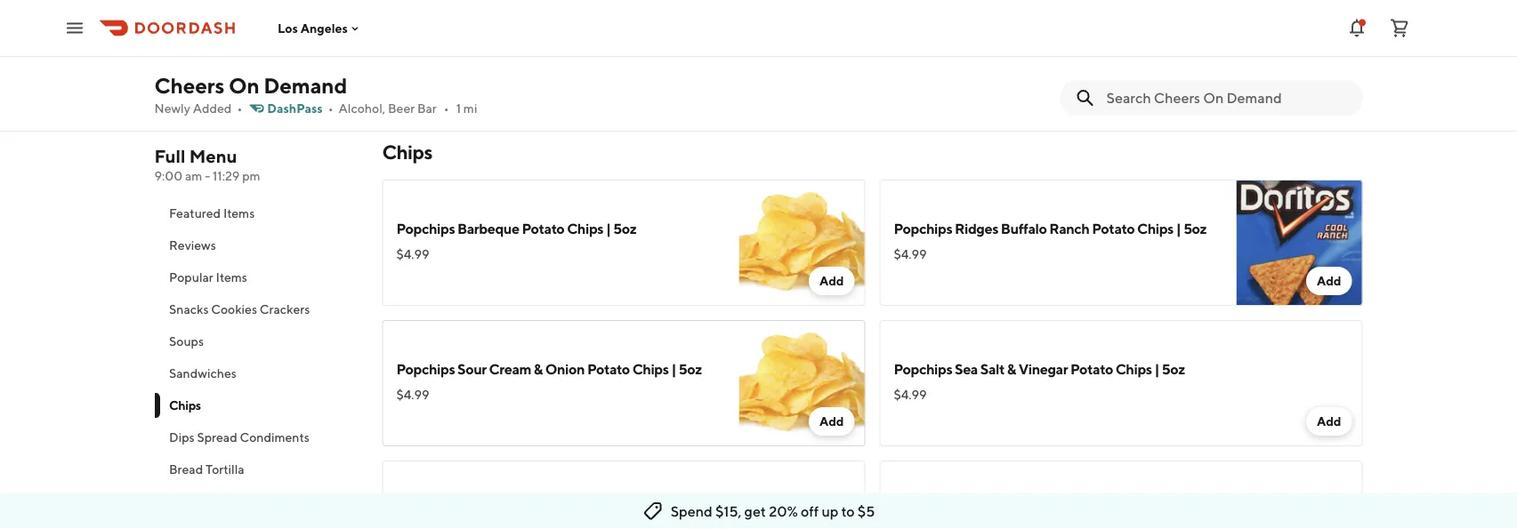 Task type: describe. For each thing, give the bounding box(es) containing it.
snacks cookies crackers
[[169, 302, 309, 317]]

$4.99 for popchips sour cream & onion potato chips | 5oz
[[396, 388, 429, 402]]

cheers on demand
[[154, 73, 347, 98]]

kettle brand jalapeno potato chips | 5oz
[[396, 501, 653, 518]]

cheers
[[154, 73, 224, 98]]

kettle for kettle brand jalapeno potato chips | 5oz
[[396, 501, 436, 518]]

$4.99 for popchips ridges buffalo ranch potato chips | 5oz
[[894, 247, 927, 262]]

cheese butter milk
[[169, 494, 278, 509]]

potato right vinegar
[[1070, 361, 1113, 378]]

newly
[[154, 101, 190, 116]]

add for popchips sour cream & onion potato chips | 5oz
[[819, 414, 844, 429]]

items for featured items
[[223, 206, 254, 221]]

& for vinegar
[[1007, 361, 1016, 378]]

popular items button
[[154, 262, 361, 294]]

popchips sour cream & onion potato chips | 5oz image
[[739, 320, 865, 447]]

potato right onion
[[587, 361, 630, 378]]

off
[[801, 503, 819, 520]]

spend
[[671, 503, 713, 520]]

bread tortilla
[[169, 462, 244, 477]]

potato right jalapeno
[[538, 501, 581, 518]]

sour
[[457, 361, 487, 378]]

add for popchips ridges buffalo ranch potato chips | 5oz
[[1317, 274, 1341, 288]]

20%
[[769, 503, 798, 520]]

mi
[[463, 101, 477, 116]]

alcohol,
[[339, 101, 385, 116]]

add button for popchips sour cream & onion potato chips | 5oz
[[809, 408, 855, 436]]

demand
[[264, 73, 347, 98]]

alcohol, beer bar • 1 mi
[[339, 101, 477, 116]]

snacks cookies crackers button
[[154, 294, 361, 326]]

popular items
[[169, 270, 247, 285]]

popchips sea salt & vinegar potato chips | 5oz
[[894, 361, 1185, 378]]

popchips for popchips sour cream & onion potato chips | 5oz
[[396, 361, 455, 378]]

3 • from the left
[[444, 101, 449, 116]]

popchips for popchips sea salt & vinegar potato chips | 5oz
[[894, 361, 952, 378]]

tortilla
[[205, 462, 244, 477]]

$5.99
[[396, 44, 430, 59]]

chili
[[976, 501, 1005, 518]]

11:29
[[213, 169, 240, 183]]

brand for chili
[[935, 501, 973, 518]]

-
[[205, 169, 210, 183]]

1 • from the left
[[237, 101, 242, 116]]

bar
[[417, 101, 437, 116]]

0 items, open order cart image
[[1389, 17, 1410, 39]]

full menu 9:00 am - 11:29 pm
[[154, 146, 260, 183]]

bread tortilla button
[[154, 454, 361, 486]]

brand for jalapeno
[[438, 501, 476, 518]]

soups button
[[154, 326, 361, 358]]

crackers
[[259, 302, 309, 317]]

beer
[[388, 101, 415, 116]]

milk
[[253, 494, 278, 509]]

ranch
[[1049, 220, 1090, 237]]

salt
[[980, 361, 1005, 378]]

featured items button
[[154, 198, 361, 230]]

$15,
[[715, 503, 742, 520]]

butter
[[214, 494, 251, 509]]

items for popular items
[[215, 270, 247, 285]]

add for popchips barbeque potato chips | 5oz
[[819, 274, 844, 288]]



Task type: locate. For each thing, give the bounding box(es) containing it.
1
[[456, 101, 461, 116]]

spread
[[197, 430, 237, 445]]

popchips left sour at the bottom of the page
[[396, 361, 455, 378]]

1 vertical spatial items
[[215, 270, 247, 285]]

barbeque
[[457, 220, 519, 237]]

potato right the lime
[[1041, 501, 1084, 518]]

menu
[[189, 146, 237, 167]]

onion
[[545, 361, 585, 378]]

Item Search search field
[[1107, 88, 1349, 108]]

& left onion
[[534, 361, 543, 378]]

2 horizontal spatial •
[[444, 101, 449, 116]]

popchips for popchips barbeque potato chips | 5oz
[[396, 220, 455, 237]]

sandwiches
[[169, 366, 236, 381]]

popchips sour cream & onion potato chips | 5oz
[[396, 361, 702, 378]]

popchips left barbeque
[[396, 220, 455, 237]]

dips
[[169, 430, 194, 445]]

add button for popchips ridges buffalo ranch potato chips | 5oz
[[1306, 267, 1352, 295]]

• down on
[[237, 101, 242, 116]]

0 horizontal spatial kettle
[[396, 501, 436, 518]]

newly added •
[[154, 101, 242, 116]]

items up reviews button
[[223, 206, 254, 221]]

brand
[[438, 501, 476, 518], [935, 501, 973, 518]]

los
[[278, 21, 298, 35]]

full
[[154, 146, 186, 167]]

get
[[744, 503, 766, 520]]

cheese
[[169, 494, 212, 509]]

items up cookies
[[215, 270, 247, 285]]

popchips
[[396, 220, 455, 237], [894, 220, 952, 237], [396, 361, 455, 378], [894, 361, 952, 378]]

potato right barbeque
[[522, 220, 564, 237]]

$4.99 for popchips sea salt & vinegar potato chips | 5oz
[[894, 388, 927, 402]]

add button for popchips barbeque potato chips | 5oz
[[809, 267, 855, 295]]

sandwiches button
[[154, 358, 361, 390]]

buffalo
[[1001, 220, 1047, 237]]

featured
[[169, 206, 220, 221]]

popchips left ridges
[[894, 220, 952, 237]]

dashpass
[[267, 101, 323, 116]]

items
[[223, 206, 254, 221], [215, 270, 247, 285]]

kettle brand chili lime potato chips | 5oz
[[894, 501, 1156, 518]]

vinegar
[[1019, 361, 1068, 378]]

popchips left the sea
[[894, 361, 952, 378]]

featured items
[[169, 206, 254, 221]]

1 kettle from the left
[[396, 501, 436, 518]]

spend $15, get 20% off up to $5
[[671, 503, 875, 520]]

kettle
[[396, 501, 436, 518], [894, 501, 933, 518]]

•
[[237, 101, 242, 116], [328, 101, 333, 116], [444, 101, 449, 116]]

chips
[[382, 141, 432, 164], [567, 220, 603, 237], [1137, 220, 1174, 237], [632, 361, 669, 378], [1116, 361, 1152, 378], [169, 398, 200, 413], [583, 501, 620, 518], [1086, 501, 1123, 518]]

snacks
[[169, 302, 208, 317]]

items inside button
[[215, 270, 247, 285]]

$4.99 for popchips barbeque potato chips | 5oz
[[396, 247, 429, 262]]

|
[[606, 220, 611, 237], [1176, 220, 1181, 237], [671, 361, 676, 378], [1155, 361, 1159, 378], [622, 501, 627, 518], [1125, 501, 1130, 518]]

soups
[[169, 334, 203, 349]]

popchips barbeque potato chips | 5oz
[[396, 220, 637, 237]]

2 • from the left
[[328, 101, 333, 116]]

condiments
[[239, 430, 309, 445]]

$5
[[858, 503, 875, 520]]

reviews button
[[154, 230, 361, 262]]

brand left chili
[[935, 501, 973, 518]]

1 & from the left
[[534, 361, 543, 378]]

5oz
[[613, 220, 637, 237], [1184, 220, 1207, 237], [679, 361, 702, 378], [1162, 361, 1185, 378], [630, 501, 653, 518], [1133, 501, 1156, 518]]

add
[[819, 274, 844, 288], [1317, 274, 1341, 288], [819, 414, 844, 429], [1317, 414, 1341, 429]]

popular
[[169, 270, 213, 285]]

dips spread condiments button
[[154, 422, 361, 454]]

• left alcohol,
[[328, 101, 333, 116]]

&
[[534, 361, 543, 378], [1007, 361, 1016, 378]]

2 & from the left
[[1007, 361, 1016, 378]]

2 kettle from the left
[[894, 501, 933, 518]]

added
[[193, 101, 232, 116]]

brand left jalapeno
[[438, 501, 476, 518]]

bread
[[169, 462, 203, 477]]

cookies
[[211, 302, 257, 317]]

los angeles button
[[278, 21, 362, 35]]

0 horizontal spatial brand
[[438, 501, 476, 518]]

$4.99
[[396, 247, 429, 262], [894, 247, 927, 262], [396, 388, 429, 402], [894, 388, 927, 402]]

& right salt
[[1007, 361, 1016, 378]]

notification bell image
[[1346, 17, 1368, 39]]

potato right ranch
[[1092, 220, 1135, 237]]

add button
[[809, 267, 855, 295], [1306, 267, 1352, 295], [809, 408, 855, 436], [1306, 408, 1352, 436]]

popchips ridges buffalo ranch potato chips | 5oz
[[894, 220, 1207, 237]]

popchips for popchips ridges buffalo ranch potato chips | 5oz
[[894, 220, 952, 237]]

am
[[185, 169, 202, 183]]

0 horizontal spatial &
[[534, 361, 543, 378]]

• left "1"
[[444, 101, 449, 116]]

& for onion
[[534, 361, 543, 378]]

ridges
[[955, 220, 998, 237]]

1 brand from the left
[[438, 501, 476, 518]]

open menu image
[[64, 17, 85, 39]]

kettle for kettle brand chili lime potato chips | 5oz
[[894, 501, 933, 518]]

to
[[841, 503, 855, 520]]

sea
[[955, 361, 978, 378]]

reviews
[[169, 238, 216, 253]]

lime
[[1008, 501, 1039, 518]]

potato
[[522, 220, 564, 237], [1092, 220, 1135, 237], [587, 361, 630, 378], [1070, 361, 1113, 378], [538, 501, 581, 518], [1041, 501, 1084, 518]]

1 horizontal spatial brand
[[935, 501, 973, 518]]

popchips ridges buffalo ranch potato chips | 5oz image
[[1236, 180, 1363, 306]]

9:00
[[154, 169, 183, 183]]

dips spread condiments
[[169, 430, 309, 445]]

up
[[822, 503, 839, 520]]

0 horizontal spatial •
[[237, 101, 242, 116]]

jalapeno
[[479, 501, 536, 518]]

cream
[[489, 361, 531, 378]]

items inside button
[[223, 206, 254, 221]]

2 brand from the left
[[935, 501, 973, 518]]

cheese butter milk button
[[154, 486, 361, 518]]

popchips barbeque potato chips | 5oz image
[[739, 180, 865, 306]]

los angeles
[[278, 21, 348, 35]]

1 horizontal spatial kettle
[[894, 501, 933, 518]]

on
[[229, 73, 259, 98]]

1 horizontal spatial •
[[328, 101, 333, 116]]

pm
[[242, 169, 260, 183]]

dashpass •
[[267, 101, 333, 116]]

angeles
[[301, 21, 348, 35]]

1 horizontal spatial &
[[1007, 361, 1016, 378]]

0 vertical spatial items
[[223, 206, 254, 221]]



Task type: vqa. For each thing, say whether or not it's contained in the screenshot.
Ben's Fast Food
no



